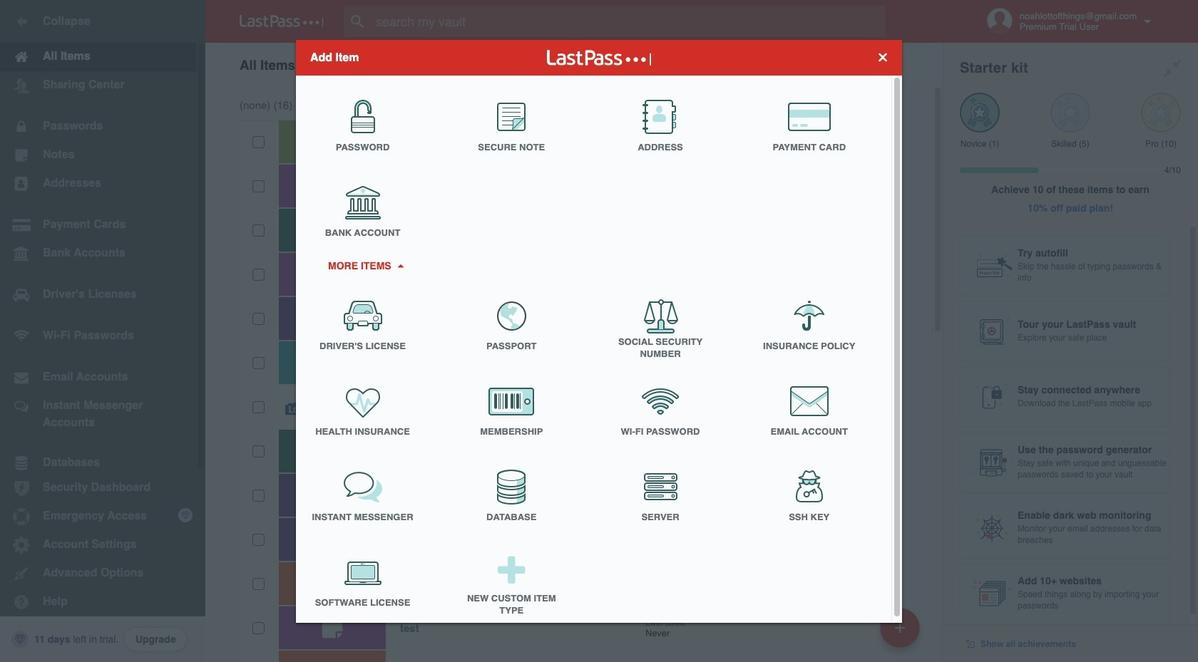 Task type: describe. For each thing, give the bounding box(es) containing it.
vault options navigation
[[206, 43, 943, 86]]

search my vault text field
[[344, 6, 914, 37]]

lastpass image
[[240, 15, 324, 28]]



Task type: locate. For each thing, give the bounding box(es) containing it.
main navigation navigation
[[0, 0, 206, 663]]

Search search field
[[344, 6, 914, 37]]

new item image
[[896, 623, 906, 633]]

new item navigation
[[876, 604, 929, 663]]

caret right image
[[395, 264, 405, 268]]

dialog
[[296, 40, 903, 628]]



Task type: vqa. For each thing, say whether or not it's contained in the screenshot.
Vault options navigation
yes



